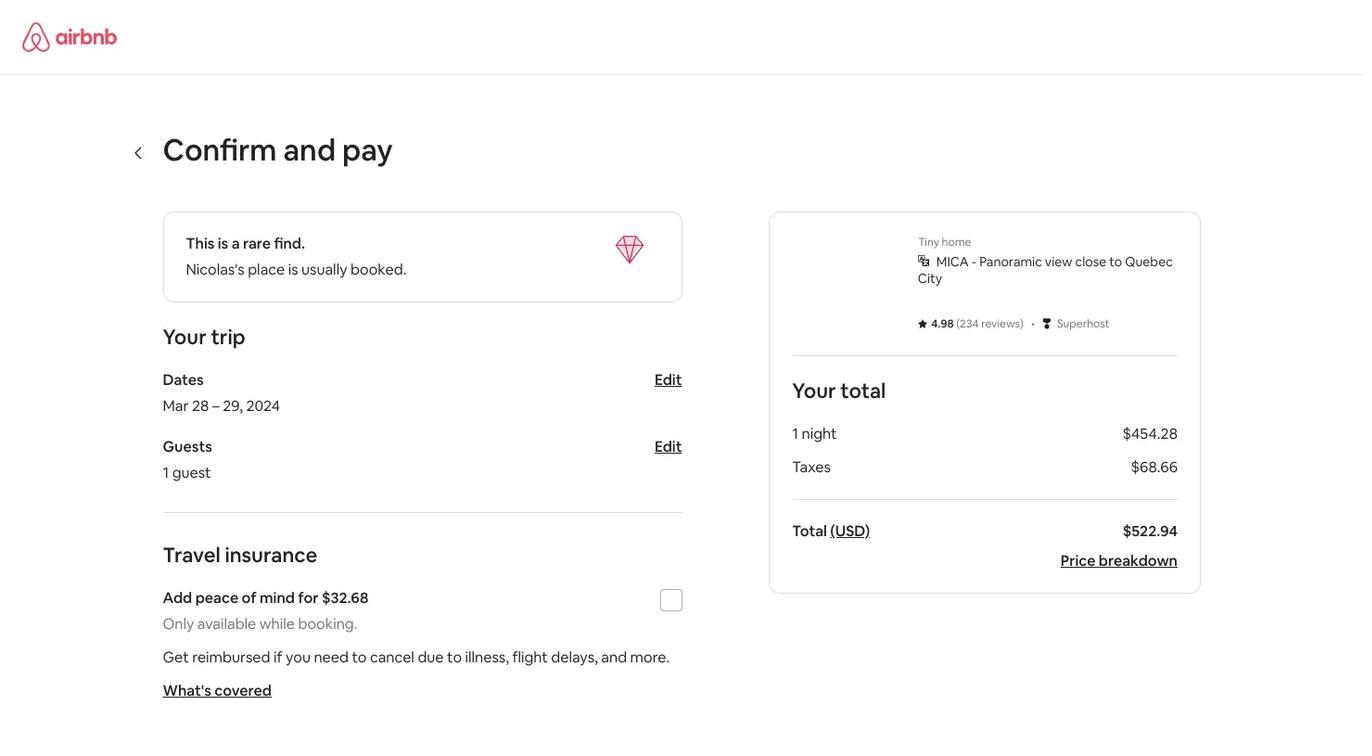 Task type: locate. For each thing, give the bounding box(es) containing it.
2 edit from the top
[[655, 437, 682, 456]]

rare
[[243, 234, 271, 253]]

guests
[[163, 437, 212, 456]]

1 horizontal spatial and
[[602, 648, 627, 667]]

and left pay
[[283, 131, 336, 169]]

0 vertical spatial 1
[[792, 424, 798, 443]]

2 horizontal spatial to
[[1110, 253, 1123, 270]]

price breakdown button
[[1061, 551, 1178, 571]]

and
[[283, 131, 336, 169], [602, 648, 627, 667]]

back image
[[131, 145, 146, 160]]

29,
[[223, 396, 243, 416]]

cancel
[[370, 648, 415, 667]]

reviews
[[981, 316, 1020, 331]]

0 vertical spatial and
[[283, 131, 336, 169]]

0 horizontal spatial is
[[218, 234, 228, 253]]

peace
[[195, 588, 239, 608]]

edit
[[655, 370, 682, 390], [655, 437, 682, 456]]

a
[[232, 234, 240, 253]]

of
[[242, 588, 257, 608]]

tiny home
[[918, 235, 971, 250]]

and left more.
[[602, 648, 627, 667]]

is
[[218, 234, 228, 253], [288, 260, 298, 279]]

1
[[792, 424, 798, 443], [163, 463, 169, 482]]

get
[[163, 648, 189, 667]]

0 horizontal spatial 1
[[163, 463, 169, 482]]

$522.94
[[1123, 521, 1178, 541]]

1 edit button from the top
[[655, 370, 682, 390]]

1 vertical spatial 1
[[163, 463, 169, 482]]

due
[[418, 648, 444, 667]]

0 vertical spatial your
[[163, 324, 207, 350]]

to right close
[[1110, 253, 1123, 270]]

insurance
[[225, 542, 318, 568]]

1 left guest
[[163, 463, 169, 482]]

travel
[[163, 542, 221, 568]]

reimbursed
[[192, 648, 271, 667]]

your
[[163, 324, 207, 350], [792, 378, 836, 404]]

to
[[1110, 253, 1123, 270], [352, 648, 367, 667], [447, 648, 462, 667]]

)
[[1020, 316, 1024, 331]]

quebec
[[1126, 253, 1174, 270]]

0 vertical spatial edit button
[[655, 370, 682, 390]]

edit button
[[655, 370, 682, 390], [655, 437, 682, 456]]

booked.
[[351, 260, 407, 279]]

your for your trip
[[163, 324, 207, 350]]

0 horizontal spatial your
[[163, 324, 207, 350]]

edit button for guests 1 guest
[[655, 437, 682, 456]]

total
[[840, 378, 886, 404]]

delays,
[[551, 648, 598, 667]]

-
[[972, 253, 977, 270]]

add peace of mind for $32.68 only available while booking.
[[163, 588, 369, 634]]

1 horizontal spatial your
[[792, 378, 836, 404]]

travel insurance
[[163, 542, 318, 568]]

to for need
[[352, 648, 367, 667]]

you
[[286, 648, 311, 667]]

your up 1 night
[[792, 378, 836, 404]]

price
[[1061, 551, 1096, 571]]

to for close
[[1110, 253, 1123, 270]]

•
[[1031, 314, 1035, 333]]

$32.68
[[322, 588, 369, 608]]

1 vertical spatial edit button
[[655, 437, 682, 456]]

1 left night at the right bottom of page
[[792, 424, 798, 443]]

mind
[[260, 588, 295, 608]]

panoramic
[[980, 253, 1043, 270]]

taxes
[[792, 457, 831, 477]]

0 horizontal spatial to
[[352, 648, 367, 667]]

tiny
[[918, 235, 939, 250]]

to right need
[[352, 648, 367, 667]]

superhost
[[1057, 316, 1110, 331]]

0 vertical spatial edit
[[655, 370, 682, 390]]

this is a rare find. nicolas's place is usually booked.
[[186, 234, 407, 279]]

edit button for dates mar 28 – 29, 2024
[[655, 370, 682, 390]]

your up dates
[[163, 324, 207, 350]]

(
[[956, 316, 960, 331]]

1 vertical spatial your
[[792, 378, 836, 404]]

1 edit from the top
[[655, 370, 682, 390]]

$454.28
[[1123, 424, 1178, 443]]

1 vertical spatial is
[[288, 260, 298, 279]]

to right due
[[447, 648, 462, 667]]

view
[[1046, 253, 1073, 270]]

confirm and pay
[[163, 131, 393, 169]]

2 edit button from the top
[[655, 437, 682, 456]]

is down find.
[[288, 260, 298, 279]]

1 vertical spatial edit
[[655, 437, 682, 456]]

flight
[[513, 648, 548, 667]]

to inside the "mica - panoramic view close to quebec city"
[[1110, 253, 1123, 270]]

is left a
[[218, 234, 228, 253]]

illness,
[[465, 648, 509, 667]]

–
[[212, 396, 220, 416]]

1 inside guests 1 guest
[[163, 463, 169, 482]]

1 horizontal spatial 1
[[792, 424, 798, 443]]

mar
[[163, 396, 189, 416]]

price breakdown
[[1061, 551, 1178, 571]]

home
[[942, 235, 971, 250]]

(usd)
[[830, 521, 870, 541]]

1 vertical spatial and
[[602, 648, 627, 667]]

234
[[960, 316, 979, 331]]



Task type: describe. For each thing, give the bounding box(es) containing it.
total
[[792, 521, 827, 541]]

4.98
[[931, 316, 954, 331]]

if
[[274, 648, 283, 667]]

4.98 ( 234 reviews )
[[931, 316, 1024, 331]]

pay
[[342, 131, 393, 169]]

0 horizontal spatial and
[[283, 131, 336, 169]]

booking.
[[298, 614, 358, 634]]

breakdown
[[1099, 551, 1178, 571]]

edit for guests 1 guest
[[655, 437, 682, 456]]

your trip
[[163, 324, 245, 350]]

dates
[[163, 370, 204, 390]]

1 horizontal spatial to
[[447, 648, 462, 667]]

1 night
[[792, 424, 837, 443]]

close
[[1076, 253, 1107, 270]]

your for your total
[[792, 378, 836, 404]]

city
[[918, 270, 943, 287]]

more.
[[631, 648, 670, 667]]

find.
[[274, 234, 305, 253]]

0 vertical spatial is
[[218, 234, 228, 253]]

get reimbursed if you need to cancel due to illness, flight delays, and more.
[[163, 648, 670, 667]]

confirm
[[163, 131, 277, 169]]

this
[[186, 234, 215, 253]]

place
[[248, 260, 285, 279]]

add
[[163, 588, 192, 608]]

guest
[[172, 463, 211, 482]]

1 horizontal spatial is
[[288, 260, 298, 279]]

only
[[163, 614, 194, 634]]

what's covered
[[163, 681, 272, 700]]

available
[[197, 614, 256, 634]]

dates mar 28 – 29, 2024
[[163, 370, 280, 416]]

trip
[[211, 324, 245, 350]]

nicolas's
[[186, 260, 245, 279]]

while
[[260, 614, 295, 634]]

your total
[[792, 378, 886, 404]]

what's covered button
[[163, 681, 272, 700]]

mica
[[937, 253, 969, 270]]

for
[[298, 588, 319, 608]]

2024
[[246, 396, 280, 416]]

edit for dates mar 28 – 29, 2024
[[655, 370, 682, 390]]

(usd) button
[[830, 521, 870, 541]]

total (usd)
[[792, 521, 870, 541]]

need
[[314, 648, 349, 667]]

guests 1 guest
[[163, 437, 212, 482]]

mica - panoramic view close to quebec city
[[918, 253, 1174, 287]]

$68.66
[[1131, 457, 1178, 477]]

usually
[[302, 260, 348, 279]]

28
[[192, 396, 209, 416]]

night
[[802, 424, 837, 443]]



Task type: vqa. For each thing, say whether or not it's contained in the screenshot.
Nov within 'Ostuni Ostuni: In Trullo Veritas Amazing With Pool 3 Beds Nov 7 – 12 $387 $302 Night'
no



